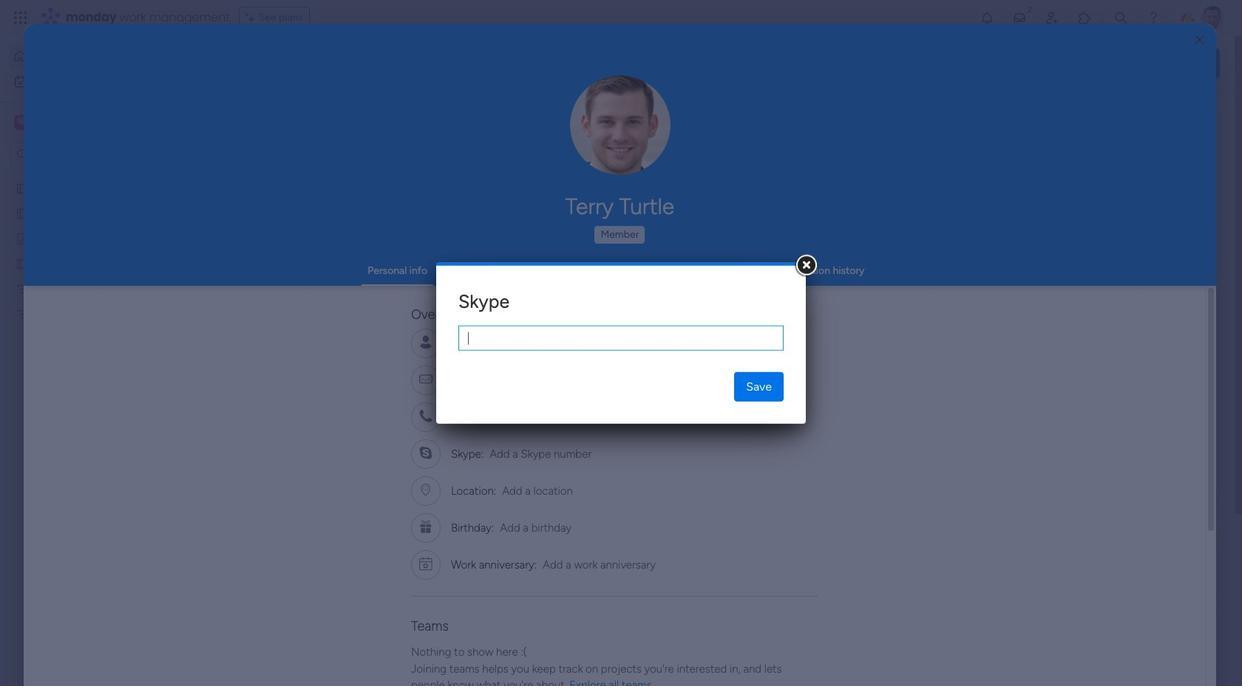 Task type: vqa. For each thing, say whether or not it's contained in the screenshot.
SEARCH IN WORKSPACE field
no



Task type: describe. For each thing, give the bounding box(es) containing it.
2 vertical spatial public board image
[[247, 270, 263, 286]]

dapulse x slim image
[[1198, 107, 1215, 125]]

remove from favorites image
[[438, 270, 453, 285]]

invite members image
[[1045, 10, 1059, 25]]

1 workspace image from the left
[[14, 115, 29, 131]]

0 horizontal spatial public board image
[[16, 257, 30, 271]]

add to favorites image
[[438, 451, 453, 466]]

1 vertical spatial public board image
[[16, 206, 30, 220]]

2 image
[[1023, 1, 1037, 17]]

help center element
[[998, 610, 1220, 669]]

select product image
[[13, 10, 28, 25]]

templates image image
[[1011, 297, 1207, 399]]

close image
[[1195, 34, 1204, 45]]

component image
[[489, 293, 502, 306]]

public dashboard image
[[730, 270, 747, 286]]

update feed image
[[1012, 10, 1027, 25]]

2 workspace image from the left
[[16, 115, 26, 131]]

component image
[[247, 293, 260, 306]]



Task type: locate. For each thing, give the bounding box(es) containing it.
list box
[[0, 173, 189, 526]]

1 horizontal spatial public board image
[[489, 270, 505, 286]]

1 horizontal spatial add to favorites image
[[922, 270, 937, 285]]

2 add to favorites image from the left
[[922, 270, 937, 285]]

public board image down public dashboard icon
[[16, 257, 30, 271]]

public board image
[[16, 257, 30, 271], [489, 270, 505, 286]]

copied! image
[[575, 411, 586, 423]]

workspace image
[[14, 115, 29, 131], [16, 115, 26, 131]]

1 add to favorites image from the left
[[680, 270, 695, 285]]

add to favorites image for public dashboard image
[[922, 270, 937, 285]]

None field
[[458, 326, 784, 351]]

public board image up component image
[[489, 270, 505, 286]]

terry turtle image
[[1201, 6, 1224, 30]]

0 vertical spatial public board image
[[16, 181, 30, 195]]

getting started element
[[998, 539, 1220, 598]]

add to favorites image for public board icon to the right
[[680, 270, 695, 285]]

public board image
[[16, 181, 30, 195], [16, 206, 30, 220], [247, 270, 263, 286]]

0 horizontal spatial add to favorites image
[[680, 270, 695, 285]]

quick search results list box
[[228, 138, 963, 515]]

option
[[0, 175, 189, 178]]

notifications image
[[980, 10, 994, 25]]

search everything image
[[1113, 10, 1128, 25]]

public dashboard image
[[16, 231, 30, 245]]

add to favorites image
[[680, 270, 695, 285], [922, 270, 937, 285]]

monday marketplace image
[[1077, 10, 1092, 25]]

see plans image
[[245, 10, 259, 26]]

help image
[[1146, 10, 1161, 25]]

copied! image
[[550, 338, 561, 349]]



